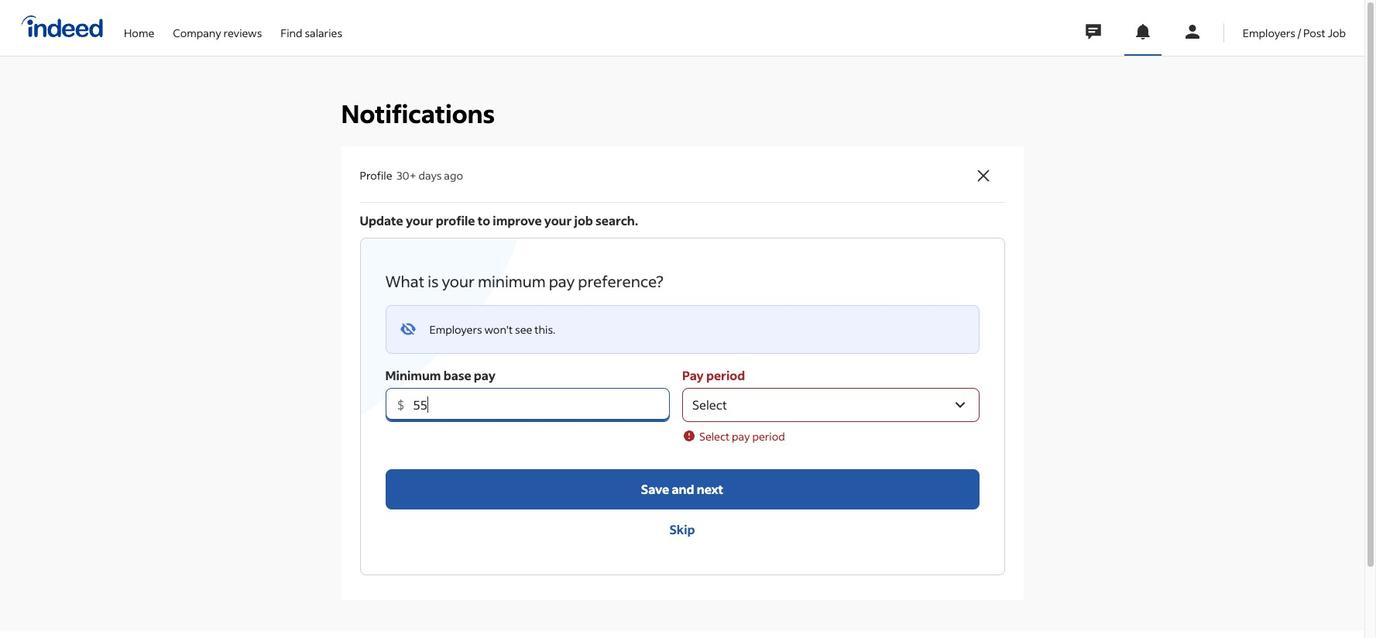 Task type: describe. For each thing, give the bounding box(es) containing it.
employers / post job link
[[1243, 0, 1346, 53]]

post
[[1303, 25, 1325, 40]]

and
[[672, 481, 694, 497]]

Minimum base pay text field
[[410, 388, 670, 422]]

job
[[574, 212, 593, 228]]

ago
[[444, 168, 463, 183]]

what is your minimum pay preference?
[[385, 271, 663, 291]]

save and next
[[641, 481, 723, 497]]

pay period
[[682, 367, 745, 383]]

minimum
[[478, 271, 546, 291]]

see
[[515, 322, 532, 337]]

won't
[[484, 322, 513, 337]]

update
[[360, 212, 403, 228]]

error image
[[682, 429, 696, 443]]

pay
[[682, 367, 704, 383]]

base
[[443, 367, 471, 383]]

company
[[173, 25, 221, 40]]

skip link
[[385, 509, 979, 550]]

1 horizontal spatial your
[[442, 271, 475, 291]]

reviews
[[223, 25, 262, 40]]

notifications main content
[[0, 0, 1364, 631]]

$
[[397, 396, 405, 413]]

dismiss profile from 30+ days ago notification image
[[974, 166, 992, 185]]

to
[[478, 212, 490, 228]]

days
[[419, 168, 442, 183]]

select pay period
[[699, 429, 785, 444]]

improve
[[493, 212, 542, 228]]

0 horizontal spatial your
[[406, 212, 433, 228]]



Task type: vqa. For each thing, say whether or not it's contained in the screenshot.
rightmost your
yes



Task type: locate. For each thing, give the bounding box(es) containing it.
employers won't see this. group
[[385, 305, 979, 354]]

notifications
[[341, 98, 495, 130]]

/
[[1298, 25, 1301, 40]]

profile
[[360, 168, 392, 183]]

messages unread count 0 image
[[1083, 16, 1103, 47]]

employers left /
[[1243, 25, 1296, 40]]

employers for employers / post job
[[1243, 25, 1296, 40]]

find
[[281, 25, 302, 40]]

this.
[[535, 322, 555, 337]]

2 horizontal spatial pay
[[732, 429, 750, 444]]

period right select
[[752, 429, 785, 444]]

your right is
[[442, 271, 475, 291]]

30+
[[397, 168, 416, 183]]

save
[[641, 481, 669, 497]]

profile 30+ days ago
[[360, 168, 463, 183]]

1 horizontal spatial employers
[[1243, 25, 1296, 40]]

employers / post job
[[1243, 25, 1346, 40]]

salaries
[[305, 25, 342, 40]]

period right the pay
[[706, 367, 745, 383]]

1 horizontal spatial period
[[752, 429, 785, 444]]

find salaries link
[[281, 0, 342, 53]]

job
[[1328, 25, 1346, 40]]

next
[[697, 481, 723, 497]]

employers
[[1243, 25, 1296, 40], [429, 322, 482, 337]]

profile
[[436, 212, 475, 228]]

employers left won't
[[429, 322, 482, 337]]

2 vertical spatial pay
[[732, 429, 750, 444]]

pay right select
[[732, 429, 750, 444]]

update your profile to improve your job search.
[[360, 212, 638, 228]]

pay right base
[[474, 367, 495, 383]]

your
[[406, 212, 433, 228], [544, 212, 572, 228], [442, 271, 475, 291]]

your left job
[[544, 212, 572, 228]]

employers for employers won't see this.
[[429, 322, 482, 337]]

period
[[706, 367, 745, 383], [752, 429, 785, 444]]

employers inside group
[[429, 322, 482, 337]]

0 horizontal spatial employers
[[429, 322, 482, 337]]

pay
[[549, 271, 575, 291], [474, 367, 495, 383], [732, 429, 750, 444]]

0 vertical spatial employers
[[1243, 25, 1296, 40]]

select
[[699, 429, 730, 444]]

minimum base pay
[[385, 367, 495, 383]]

1 vertical spatial period
[[752, 429, 785, 444]]

minimum
[[385, 367, 441, 383]]

1 horizontal spatial pay
[[549, 271, 575, 291]]

is
[[428, 271, 439, 291]]

find salaries
[[281, 25, 342, 40]]

notifications unread count 0 image
[[1134, 22, 1152, 41]]

0 vertical spatial pay
[[549, 271, 575, 291]]

company reviews link
[[173, 0, 262, 53]]

home link
[[124, 0, 154, 53]]

0 vertical spatial period
[[706, 367, 745, 383]]

save and next button
[[385, 469, 979, 509]]

pay right minimum
[[549, 271, 575, 291]]

preference?
[[578, 271, 663, 291]]

1 vertical spatial pay
[[474, 367, 495, 383]]

0 horizontal spatial period
[[706, 367, 745, 383]]

account image
[[1183, 22, 1202, 41]]

1 vertical spatial employers
[[429, 322, 482, 337]]

company reviews
[[173, 25, 262, 40]]

skip
[[669, 521, 695, 537]]

0 horizontal spatial pay
[[474, 367, 495, 383]]

employers won't see this.
[[429, 322, 555, 337]]

2 horizontal spatial your
[[544, 212, 572, 228]]

your left profile
[[406, 212, 433, 228]]

search.
[[596, 212, 638, 228]]

home
[[124, 25, 154, 40]]

what
[[385, 271, 424, 291]]



